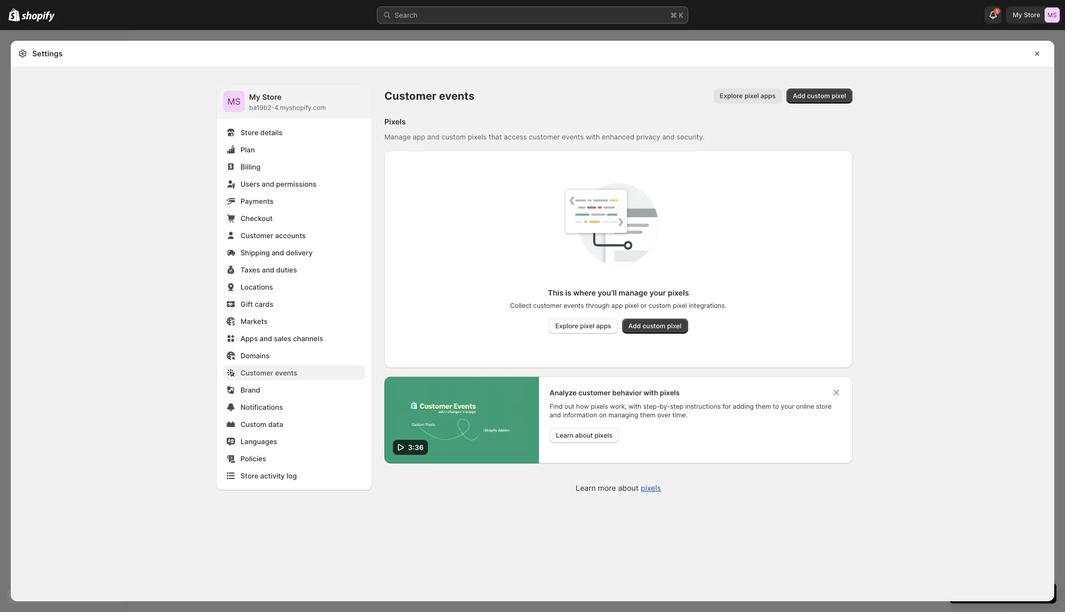 Task type: describe. For each thing, give the bounding box(es) containing it.
customer accounts
[[241, 231, 306, 240]]

0 vertical spatial customer
[[529, 133, 560, 141]]

4.myshopify.com
[[274, 104, 326, 112]]

notifications link
[[223, 400, 365, 415]]

my store
[[1013, 11, 1041, 19]]

domains link
[[223, 349, 365, 364]]

apps
[[241, 335, 258, 343]]

time.
[[673, 411, 688, 419]]

1 horizontal spatial apps
[[761, 92, 776, 100]]

payments
[[241, 197, 274, 206]]

this
[[548, 288, 564, 298]]

ms button
[[223, 91, 245, 112]]

domains
[[241, 352, 270, 360]]

0 horizontal spatial explore
[[555, 322, 579, 330]]

1 horizontal spatial customer events
[[385, 90, 475, 103]]

my store image inside 'shop settings menu' element
[[223, 91, 245, 112]]

store
[[816, 403, 832, 411]]

by-
[[660, 403, 670, 411]]

0 horizontal spatial explore pixel apps
[[555, 322, 611, 330]]

3:36
[[408, 443, 424, 452]]

billing link
[[223, 159, 365, 175]]

integrations.
[[689, 302, 727, 310]]

1 vertical spatial about
[[618, 484, 639, 493]]

markets link
[[223, 314, 365, 329]]

on
[[599, 411, 607, 419]]

1 horizontal spatial my store image
[[1045, 8, 1060, 23]]

shopify image
[[9, 9, 20, 21]]

delivery
[[286, 249, 313, 257]]

gift cards
[[241, 300, 273, 309]]

events inside the this is where you'll manage your pixels collect customer events through app pixel or custom pixel integrations.
[[564, 302, 584, 310]]

store up plan
[[241, 128, 258, 137]]

policies link
[[223, 452, 365, 467]]

1 horizontal spatial add custom pixel button
[[787, 89, 853, 104]]

search
[[395, 11, 418, 19]]

with inside find out how pixels work, with step-by-step instructions for adding them to your online store and information on managing them over time.
[[629, 403, 642, 411]]

users and permissions link
[[223, 177, 365, 192]]

manage
[[385, 133, 411, 141]]

store details
[[241, 128, 283, 137]]

1 vertical spatial add
[[629, 322, 641, 330]]

find
[[550, 403, 563, 411]]

information
[[563, 411, 597, 419]]

0 horizontal spatial add custom pixel button
[[622, 319, 688, 334]]

1 horizontal spatial add
[[793, 92, 806, 100]]

languages link
[[223, 434, 365, 449]]

cards
[[255, 300, 273, 309]]

apps and sales channels link
[[223, 331, 365, 346]]

1 button
[[985, 6, 1002, 24]]

analyze customer behavior with pixels
[[550, 389, 680, 397]]

pixels link
[[641, 484, 661, 493]]

1 horizontal spatial explore pixel apps link
[[714, 89, 782, 104]]

ba19b2-
[[249, 104, 274, 112]]

1 vertical spatial apps
[[596, 322, 611, 330]]

0 vertical spatial explore pixel apps
[[720, 92, 776, 100]]

taxes and duties link
[[223, 263, 365, 278]]

and right users
[[262, 180, 274, 188]]

security.
[[677, 133, 705, 141]]

and right taxes
[[262, 266, 274, 274]]

0 vertical spatial app
[[413, 133, 425, 141]]

store down "policies" on the left
[[241, 472, 258, 481]]

for
[[723, 403, 731, 411]]

1
[[996, 9, 999, 14]]

apps and sales channels
[[241, 335, 323, 343]]

events inside 'shop settings menu' element
[[275, 369, 298, 378]]

store inside my store ba19b2-4.myshopify.com
[[262, 92, 282, 101]]

custom data link
[[223, 417, 365, 432]]

custom inside the this is where you'll manage your pixels collect customer events through app pixel or custom pixel integrations.
[[649, 302, 671, 310]]

plan link
[[223, 142, 365, 157]]

to
[[773, 403, 779, 411]]

shipping
[[241, 249, 270, 257]]

privacy
[[637, 133, 661, 141]]

brand
[[241, 386, 260, 395]]

channels
[[293, 335, 323, 343]]

that
[[489, 133, 502, 141]]

or
[[641, 302, 647, 310]]

step
[[670, 403, 684, 411]]

1 horizontal spatial explore
[[720, 92, 743, 100]]

customer accounts link
[[223, 228, 365, 243]]

over
[[658, 411, 671, 419]]

out
[[565, 403, 575, 411]]

and right apps
[[260, 335, 272, 343]]

my store ba19b2-4.myshopify.com
[[249, 92, 326, 112]]

your inside find out how pixels work, with step-by-step instructions for adding them to your online store and information on managing them over time.
[[781, 403, 795, 411]]

2 vertical spatial customer
[[579, 389, 611, 397]]

settings dialog
[[11, 41, 1055, 602]]

billing
[[241, 163, 261, 171]]

customer for the customer events link
[[241, 369, 273, 378]]

managing
[[609, 411, 638, 419]]

gift cards link
[[223, 297, 365, 312]]

is
[[566, 288, 572, 298]]

1 horizontal spatial them
[[756, 403, 771, 411]]

store activity log
[[241, 472, 297, 481]]

custom data
[[241, 420, 283, 429]]

and inside find out how pixels work, with step-by-step instructions for adding them to your online store and information on managing them over time.
[[550, 411, 561, 419]]

enhanced
[[602, 133, 635, 141]]

0 vertical spatial customer
[[385, 90, 437, 103]]

how
[[576, 403, 589, 411]]

learn about pixels link
[[550, 429, 619, 444]]

settings
[[32, 49, 63, 58]]

users and permissions
[[241, 180, 317, 188]]

locations link
[[223, 280, 365, 295]]

learn about pixels
[[556, 432, 613, 440]]

plan
[[241, 146, 255, 154]]



Task type: locate. For each thing, give the bounding box(es) containing it.
app down you'll
[[612, 302, 623, 310]]

1 horizontal spatial add custom pixel
[[793, 92, 846, 100]]

1 horizontal spatial about
[[618, 484, 639, 493]]

0 vertical spatial my store image
[[1045, 8, 1060, 23]]

and right the privacy
[[663, 133, 675, 141]]

taxes
[[241, 266, 260, 274]]

instructions
[[685, 403, 721, 411]]

add custom pixel for the right add custom pixel button
[[793, 92, 846, 100]]

0 vertical spatial about
[[575, 432, 593, 440]]

0 vertical spatial add custom pixel
[[793, 92, 846, 100]]

k
[[679, 11, 684, 19]]

customer events
[[385, 90, 475, 103], [241, 369, 298, 378]]

my up ba19b2-
[[249, 92, 260, 101]]

manage
[[619, 288, 648, 298]]

1 vertical spatial with
[[644, 389, 658, 397]]

notifications
[[241, 403, 283, 412]]

1 vertical spatial customer
[[241, 231, 273, 240]]

0 vertical spatial my
[[1013, 11, 1023, 19]]

0 vertical spatial add
[[793, 92, 806, 100]]

your inside the this is where you'll manage your pixels collect customer events through app pixel or custom pixel integrations.
[[650, 288, 666, 298]]

your right manage at the top
[[650, 288, 666, 298]]

log
[[287, 472, 297, 481]]

add custom pixel for leftmost add custom pixel button
[[629, 322, 682, 330]]

and down customer accounts
[[272, 249, 284, 257]]

store up ba19b2-
[[262, 92, 282, 101]]

0 vertical spatial them
[[756, 403, 771, 411]]

my store image left ba19b2-
[[223, 91, 245, 112]]

about
[[575, 432, 593, 440], [618, 484, 639, 493]]

0 vertical spatial explore
[[720, 92, 743, 100]]

app
[[413, 133, 425, 141], [612, 302, 623, 310]]

details
[[260, 128, 283, 137]]

0 vertical spatial explore pixel apps link
[[714, 89, 782, 104]]

markets
[[241, 317, 268, 326]]

1 vertical spatial explore
[[555, 322, 579, 330]]

pixels inside find out how pixels work, with step-by-step instructions for adding them to your online store and information on managing them over time.
[[591, 403, 608, 411]]

and right manage
[[427, 133, 440, 141]]

your
[[650, 288, 666, 298], [781, 403, 795, 411]]

0 vertical spatial customer events
[[385, 90, 475, 103]]

0 horizontal spatial explore pixel apps link
[[549, 319, 618, 334]]

manage app and custom pixels that access customer events with enhanced privacy and security.
[[385, 133, 705, 141]]

1 vertical spatial customer events
[[241, 369, 298, 378]]

with
[[586, 133, 600, 141], [644, 389, 658, 397], [629, 403, 642, 411]]

this is where you'll manage your pixels collect customer events through app pixel or custom pixel integrations.
[[510, 288, 727, 310]]

0 vertical spatial learn
[[556, 432, 574, 440]]

0 vertical spatial apps
[[761, 92, 776, 100]]

0 horizontal spatial learn
[[556, 432, 574, 440]]

with left enhanced
[[586, 133, 600, 141]]

2 horizontal spatial with
[[644, 389, 658, 397]]

1 vertical spatial customer
[[533, 302, 562, 310]]

shop settings menu element
[[217, 84, 372, 490]]

customer inside the this is where you'll manage your pixels collect customer events through app pixel or custom pixel integrations.
[[533, 302, 562, 310]]

taxes and duties
[[241, 266, 297, 274]]

behavior
[[612, 389, 642, 397]]

1 horizontal spatial with
[[629, 403, 642, 411]]

your right to
[[781, 403, 795, 411]]

online
[[796, 403, 815, 411]]

learn for learn about pixels
[[556, 432, 574, 440]]

customer down domains
[[241, 369, 273, 378]]

pixels up by-
[[660, 389, 680, 397]]

payments link
[[223, 194, 365, 209]]

app right manage
[[413, 133, 425, 141]]

customer
[[385, 90, 437, 103], [241, 231, 273, 240], [241, 369, 273, 378]]

0 horizontal spatial app
[[413, 133, 425, 141]]

data
[[268, 420, 283, 429]]

my store image
[[1045, 8, 1060, 23], [223, 91, 245, 112]]

customer down this
[[533, 302, 562, 310]]

1 vertical spatial explore pixel apps
[[555, 322, 611, 330]]

shopify image
[[22, 11, 55, 22]]

accounts
[[275, 231, 306, 240]]

my right 1
[[1013, 11, 1023, 19]]

store right 1
[[1024, 11, 1041, 19]]

find out how pixels work, with step-by-step instructions for adding them to your online store and information on managing them over time.
[[550, 403, 832, 419]]

1 vertical spatial them
[[640, 411, 656, 419]]

about right more
[[618, 484, 639, 493]]

1 vertical spatial your
[[781, 403, 795, 411]]

pixels up on at right
[[591, 403, 608, 411]]

and
[[427, 133, 440, 141], [663, 133, 675, 141], [262, 180, 274, 188], [272, 249, 284, 257], [262, 266, 274, 274], [260, 335, 272, 343], [550, 411, 561, 419]]

0 horizontal spatial your
[[650, 288, 666, 298]]

1 vertical spatial app
[[612, 302, 623, 310]]

users
[[241, 180, 260, 188]]

pixels right more
[[641, 484, 661, 493]]

1 horizontal spatial my
[[1013, 11, 1023, 19]]

shipping and delivery
[[241, 249, 313, 257]]

work,
[[610, 403, 627, 411]]

0 horizontal spatial about
[[575, 432, 593, 440]]

collect
[[510, 302, 532, 310]]

learn for learn more about pixels
[[576, 484, 596, 493]]

learn left more
[[576, 484, 596, 493]]

0 horizontal spatial add custom pixel
[[629, 322, 682, 330]]

2 vertical spatial customer
[[241, 369, 273, 378]]

custom
[[807, 92, 830, 100], [442, 133, 466, 141], [649, 302, 671, 310], [643, 322, 666, 330]]

them
[[756, 403, 771, 411], [640, 411, 656, 419]]

learn
[[556, 432, 574, 440], [576, 484, 596, 493]]

checkout link
[[223, 211, 365, 226]]

analyze
[[550, 389, 577, 397]]

about down information
[[575, 432, 593, 440]]

my store image right my store
[[1045, 8, 1060, 23]]

⌘ k
[[671, 11, 684, 19]]

with up step-
[[644, 389, 658, 397]]

0 horizontal spatial my
[[249, 92, 260, 101]]

locations
[[241, 283, 273, 292]]

1 vertical spatial my
[[249, 92, 260, 101]]

dialog
[[1059, 41, 1065, 602]]

pixels inside the this is where you'll manage your pixels collect customer events through app pixel or custom pixel integrations.
[[668, 288, 689, 298]]

brand link
[[223, 383, 365, 398]]

customer events up pixels
[[385, 90, 475, 103]]

0 horizontal spatial them
[[640, 411, 656, 419]]

learn more about pixels
[[576, 484, 661, 493]]

0 vertical spatial your
[[650, 288, 666, 298]]

customer events link
[[223, 366, 365, 381]]

step-
[[644, 403, 660, 411]]

languages
[[241, 438, 277, 446]]

1 vertical spatial explore pixel apps link
[[549, 319, 618, 334]]

learn down information
[[556, 432, 574, 440]]

shipping and delivery link
[[223, 245, 365, 260]]

pixels left that
[[468, 133, 487, 141]]

pixels up integrations.
[[668, 288, 689, 298]]

1 horizontal spatial explore pixel apps
[[720, 92, 776, 100]]

1 horizontal spatial your
[[781, 403, 795, 411]]

policies
[[241, 455, 266, 463]]

duties
[[276, 266, 297, 274]]

customer up the how
[[579, 389, 611, 397]]

more
[[598, 484, 616, 493]]

1 vertical spatial learn
[[576, 484, 596, 493]]

0 horizontal spatial with
[[586, 133, 600, 141]]

add
[[793, 92, 806, 100], [629, 322, 641, 330]]

permissions
[[276, 180, 317, 188]]

with up managing
[[629, 403, 642, 411]]

customer right the access
[[529, 133, 560, 141]]

app inside the this is where you'll manage your pixels collect customer events through app pixel or custom pixel integrations.
[[612, 302, 623, 310]]

access
[[504, 133, 527, 141]]

customer
[[529, 133, 560, 141], [533, 302, 562, 310], [579, 389, 611, 397]]

0 vertical spatial with
[[586, 133, 600, 141]]

where
[[573, 288, 596, 298]]

1 vertical spatial my store image
[[223, 91, 245, 112]]

learn inside learn about pixels link
[[556, 432, 574, 440]]

0 horizontal spatial customer events
[[241, 369, 298, 378]]

you'll
[[598, 288, 617, 298]]

0 horizontal spatial my store image
[[223, 91, 245, 112]]

pixel
[[745, 92, 759, 100], [832, 92, 846, 100], [625, 302, 639, 310], [673, 302, 687, 310], [580, 322, 595, 330], [667, 322, 682, 330]]

my for my store
[[1013, 11, 1023, 19]]

store details link
[[223, 125, 365, 140]]

2 vertical spatial with
[[629, 403, 642, 411]]

them down step-
[[640, 411, 656, 419]]

my inside my store ba19b2-4.myshopify.com
[[249, 92, 260, 101]]

them left to
[[756, 403, 771, 411]]

through
[[586, 302, 610, 310]]

1 vertical spatial add custom pixel button
[[622, 319, 688, 334]]

1 horizontal spatial app
[[612, 302, 623, 310]]

0 horizontal spatial add
[[629, 322, 641, 330]]

customer events inside 'shop settings menu' element
[[241, 369, 298, 378]]

store
[[1024, 11, 1041, 19], [262, 92, 282, 101], [241, 128, 258, 137], [241, 472, 258, 481]]

1 vertical spatial add custom pixel
[[629, 322, 682, 330]]

pixels down on at right
[[595, 432, 613, 440]]

custom
[[241, 420, 267, 429]]

pixels inside learn about pixels link
[[595, 432, 613, 440]]

and down find
[[550, 411, 561, 419]]

gift
[[241, 300, 253, 309]]

activity
[[260, 472, 285, 481]]

customer events down domains
[[241, 369, 298, 378]]

apps
[[761, 92, 776, 100], [596, 322, 611, 330]]

0 vertical spatial add custom pixel button
[[787, 89, 853, 104]]

1 horizontal spatial learn
[[576, 484, 596, 493]]

adding
[[733, 403, 754, 411]]

0 horizontal spatial apps
[[596, 322, 611, 330]]

add custom pixel
[[793, 92, 846, 100], [629, 322, 682, 330]]

customer for customer accounts link on the top left of the page
[[241, 231, 273, 240]]

customer down checkout
[[241, 231, 273, 240]]

customer up pixels
[[385, 90, 437, 103]]

my for my store ba19b2-4.myshopify.com
[[249, 92, 260, 101]]

⌘
[[671, 11, 677, 19]]



Task type: vqa. For each thing, say whether or not it's contained in the screenshot.
SEARCH COLLECTIONS text field
no



